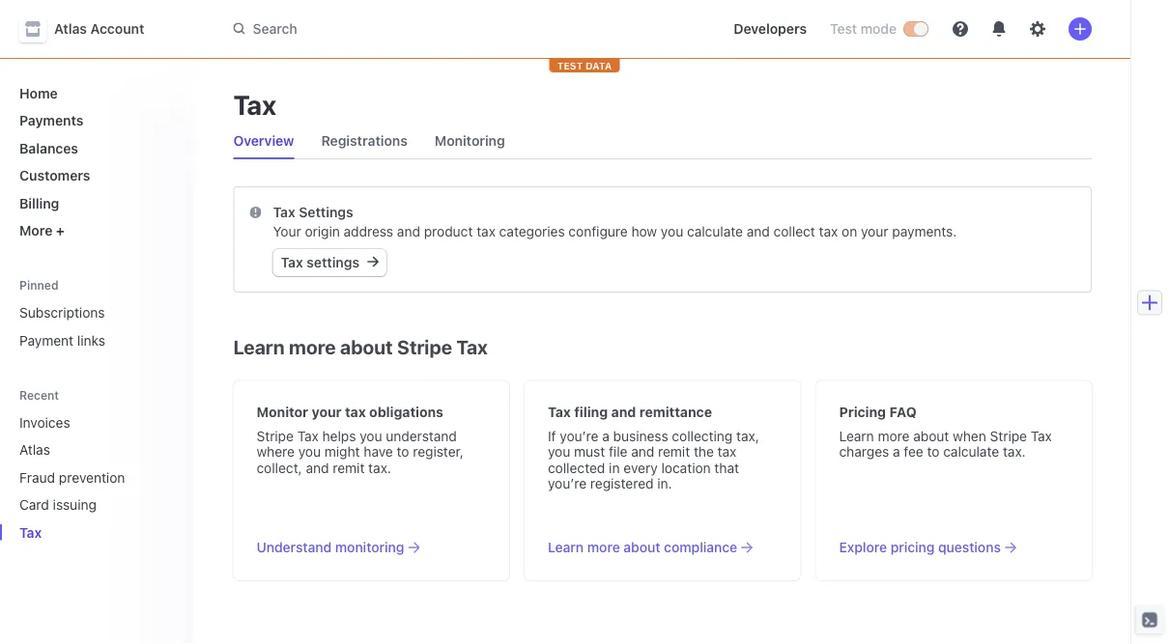 Task type: describe. For each thing, give the bounding box(es) containing it.
registrations
[[321, 133, 408, 149]]

payments
[[19, 113, 83, 129]]

customers link
[[12, 160, 179, 191]]

tax inside tax settings your origin address and product tax categories configure how you calculate and collect tax on your payments.
[[273, 204, 296, 220]]

your inside tax settings your origin address and product tax categories configure how you calculate and collect tax on your payments.
[[861, 224, 889, 240]]

remit inside tax filing and remittance if you're a business collecting tax, you must file and remit the tax collected in every location that you're registered in.
[[658, 444, 690, 460]]

test
[[557, 60, 583, 71]]

faq
[[890, 405, 917, 421]]

collecting
[[672, 428, 733, 444]]

tax settings your origin address and product tax categories configure how you calculate and collect tax on your payments.
[[273, 204, 957, 240]]

collect
[[774, 224, 816, 240]]

+
[[56, 223, 65, 239]]

subscriptions
[[19, 305, 105, 321]]

more inside pricing faq learn more about when stripe tax charges a fee to calculate tax.
[[878, 428, 910, 444]]

billing link
[[12, 188, 179, 219]]

calculate for to
[[944, 444, 1000, 460]]

balances
[[19, 140, 78, 156]]

atlas for atlas
[[19, 442, 50, 458]]

settings
[[299, 204, 353, 220]]

location
[[662, 460, 711, 476]]

tax settings button
[[273, 249, 387, 276]]

monitor
[[257, 405, 309, 421]]

tax inside the "monitor your tax obligations stripe tax helps you understand where you might have to register, collect, and remit tax."
[[345, 405, 366, 421]]

learn more about compliance link
[[548, 538, 753, 558]]

tax inside tax settings button
[[281, 255, 303, 271]]

Search text field
[[222, 11, 703, 47]]

about for stripe
[[340, 335, 393, 358]]

helps
[[322, 428, 356, 444]]

atlas account button
[[19, 15, 164, 43]]

overview
[[233, 133, 294, 149]]

more for learn more about compliance
[[588, 540, 620, 556]]

developers
[[734, 21, 807, 37]]

card issuing link
[[12, 490, 152, 521]]

how
[[632, 224, 658, 240]]

home
[[19, 85, 58, 101]]

address
[[344, 224, 394, 240]]

help image
[[953, 21, 969, 37]]

and right file
[[632, 444, 655, 460]]

customers
[[19, 168, 90, 184]]

file
[[609, 444, 628, 460]]

invoices
[[19, 415, 70, 431]]

mode
[[861, 21, 897, 37]]

have
[[364, 444, 393, 460]]

atlas link
[[12, 435, 152, 466]]

learn for learn more about stripe tax
[[233, 335, 285, 358]]

understand monitoring link
[[257, 538, 420, 558]]

overview link
[[226, 128, 302, 155]]

test data
[[557, 60, 612, 71]]

when
[[953, 428, 987, 444]]

links
[[77, 333, 105, 349]]

tax link
[[12, 517, 152, 549]]

tax inside tax link
[[19, 525, 42, 541]]

0 vertical spatial you're
[[560, 428, 599, 444]]

core navigation links element
[[12, 77, 179, 247]]

register,
[[413, 444, 464, 460]]

explore pricing questions
[[840, 540, 1001, 556]]

tax. inside pricing faq learn more about when stripe tax charges a fee to calculate tax.
[[1003, 444, 1026, 460]]

test mode
[[830, 21, 897, 37]]

pricing faq learn more about when stripe tax charges a fee to calculate tax.
[[840, 405, 1053, 460]]

more +
[[19, 223, 65, 239]]

learn more about compliance
[[548, 540, 738, 556]]

issuing
[[53, 497, 97, 513]]

settings image
[[1031, 21, 1046, 37]]

payments link
[[12, 105, 179, 136]]

data
[[586, 60, 612, 71]]

obligations
[[369, 405, 444, 421]]

test
[[830, 21, 858, 37]]

fraud prevention
[[19, 470, 125, 486]]

developers link
[[726, 14, 815, 44]]

business
[[614, 428, 669, 444]]

to inside the "monitor your tax obligations stripe tax helps you understand where you might have to register, collect, and remit tax."
[[397, 444, 409, 460]]

a inside tax filing and remittance if you're a business collecting tax, you must file and remit the tax collected in every location that you're registered in.
[[603, 428, 610, 444]]

subscriptions link
[[12, 297, 179, 329]]

payment links
[[19, 333, 105, 349]]

might
[[325, 444, 360, 460]]

pinned
[[19, 279, 59, 292]]

calculate for you
[[687, 224, 743, 240]]

monitoring
[[435, 133, 505, 149]]

you left might
[[298, 444, 321, 460]]

explore pricing questions link
[[840, 538, 1017, 558]]

and up "business"
[[612, 405, 636, 421]]

collect,
[[257, 460, 302, 476]]

your inside the "monitor your tax obligations stripe tax helps you understand where you might have to register, collect, and remit tax."
[[312, 405, 342, 421]]

categories
[[500, 224, 565, 240]]

you right helps
[[360, 428, 382, 444]]

tax inside tax filing and remittance if you're a business collecting tax, you must file and remit the tax collected in every location that you're registered in.
[[718, 444, 737, 460]]

on
[[842, 224, 858, 240]]

recent navigation links element
[[0, 379, 195, 549]]

the
[[694, 444, 714, 460]]



Task type: vqa. For each thing, say whether or not it's contained in the screenshot.
automatic currency conversion Link
no



Task type: locate. For each thing, give the bounding box(es) containing it.
your right on
[[861, 224, 889, 240]]

notifications image
[[992, 21, 1007, 37]]

1 horizontal spatial atlas
[[54, 21, 87, 37]]

search
[[253, 21, 297, 36]]

calculate inside pricing faq learn more about when stripe tax charges a fee to calculate tax.
[[944, 444, 1000, 460]]

fee
[[904, 444, 924, 460]]

atlas left account
[[54, 21, 87, 37]]

recent
[[19, 388, 59, 402]]

1 horizontal spatial about
[[624, 540, 661, 556]]

payments.
[[893, 224, 957, 240]]

0 vertical spatial more
[[289, 335, 336, 358]]

1 vertical spatial more
[[878, 428, 910, 444]]

a down filing
[[603, 428, 610, 444]]

explore
[[840, 540, 888, 556]]

tax,
[[737, 428, 760, 444]]

about inside pricing faq learn more about when stripe tax charges a fee to calculate tax.
[[914, 428, 950, 444]]

2 horizontal spatial about
[[914, 428, 950, 444]]

remit down helps
[[333, 460, 365, 476]]

0 vertical spatial about
[[340, 335, 393, 358]]

1 vertical spatial you're
[[548, 476, 587, 492]]

you're
[[560, 428, 599, 444], [548, 476, 587, 492]]

1 to from the left
[[397, 444, 409, 460]]

pinned element
[[12, 297, 179, 356]]

you left must on the bottom of the page
[[548, 444, 571, 460]]

pinned navigation links element
[[12, 270, 183, 356]]

more
[[19, 223, 53, 239]]

questions
[[939, 540, 1001, 556]]

tab list containing overview
[[226, 124, 1092, 160]]

to
[[397, 444, 409, 460], [928, 444, 940, 460]]

atlas
[[54, 21, 87, 37], [19, 442, 50, 458]]

stripe
[[397, 335, 452, 358], [257, 428, 294, 444], [991, 428, 1028, 444]]

account
[[90, 21, 144, 37]]

tax inside tax filing and remittance if you're a business collecting tax, you must file and remit the tax collected in every location that you're registered in.
[[548, 405, 571, 421]]

1 vertical spatial your
[[312, 405, 342, 421]]

payment links link
[[12, 325, 179, 356]]

2 horizontal spatial more
[[878, 428, 910, 444]]

a
[[603, 428, 610, 444], [893, 444, 901, 460]]

a left fee
[[893, 444, 901, 460]]

stripe right when
[[991, 428, 1028, 444]]

tax. right when
[[1003, 444, 1026, 460]]

stripe down the "monitor"
[[257, 428, 294, 444]]

registrations link
[[314, 128, 416, 155]]

1 horizontal spatial calculate
[[944, 444, 1000, 460]]

1 vertical spatial atlas
[[19, 442, 50, 458]]

remit
[[658, 444, 690, 460], [333, 460, 365, 476]]

if
[[548, 428, 556, 444]]

learn more about stripe tax
[[233, 335, 488, 358]]

you're down must on the bottom of the page
[[548, 476, 587, 492]]

tax.
[[1003, 444, 1026, 460], [369, 460, 391, 476]]

to right fee
[[928, 444, 940, 460]]

0 vertical spatial calculate
[[687, 224, 743, 240]]

and inside the "monitor your tax obligations stripe tax helps you understand where you might have to register, collect, and remit tax."
[[306, 460, 329, 476]]

2 to from the left
[[928, 444, 940, 460]]

card issuing
[[19, 497, 97, 513]]

tab list
[[226, 124, 1092, 160]]

1 horizontal spatial a
[[893, 444, 901, 460]]

tax settings
[[281, 255, 360, 271]]

0 horizontal spatial about
[[340, 335, 393, 358]]

recent element
[[0, 407, 195, 549]]

0 vertical spatial atlas
[[54, 21, 87, 37]]

Search search field
[[222, 11, 703, 47]]

remit inside the "monitor your tax obligations stripe tax helps you understand where you might have to register, collect, and remit tax."
[[333, 460, 365, 476]]

fraud prevention link
[[12, 462, 152, 494]]

and left collect
[[747, 224, 770, 240]]

tax left on
[[819, 224, 838, 240]]

2 vertical spatial learn
[[548, 540, 584, 556]]

a inside pricing faq learn more about when stripe tax charges a fee to calculate tax.
[[893, 444, 901, 460]]

calculate inside tax settings your origin address and product tax categories configure how you calculate and collect tax on your payments.
[[687, 224, 743, 240]]

you right how
[[661, 224, 684, 240]]

tax right the product on the left
[[477, 224, 496, 240]]

stripe up obligations
[[397, 335, 452, 358]]

stripe inside the "monitor your tax obligations stripe tax helps you understand where you might have to register, collect, and remit tax."
[[257, 428, 294, 444]]

1 horizontal spatial tax.
[[1003, 444, 1026, 460]]

1 vertical spatial calculate
[[944, 444, 1000, 460]]

about
[[340, 335, 393, 358], [914, 428, 950, 444], [624, 540, 661, 556]]

your
[[861, 224, 889, 240], [312, 405, 342, 421]]

tax
[[233, 88, 277, 120], [273, 204, 296, 220], [281, 255, 303, 271], [457, 335, 488, 358], [548, 405, 571, 421], [297, 428, 319, 444], [1031, 428, 1053, 444], [19, 525, 42, 541]]

billing
[[19, 195, 59, 211]]

atlas inside button
[[54, 21, 87, 37]]

you
[[661, 224, 684, 240], [360, 428, 382, 444], [298, 444, 321, 460], [548, 444, 571, 460]]

collected
[[548, 460, 606, 476]]

understand monitoring
[[257, 540, 404, 556]]

learn down pricing
[[840, 428, 875, 444]]

about left compliance on the bottom of page
[[624, 540, 661, 556]]

learn
[[233, 335, 285, 358], [840, 428, 875, 444], [548, 540, 584, 556]]

more for learn more about stripe tax
[[289, 335, 336, 358]]

where
[[257, 444, 295, 460]]

1 horizontal spatial remit
[[658, 444, 690, 460]]

remit left the
[[658, 444, 690, 460]]

0 horizontal spatial remit
[[333, 460, 365, 476]]

invoices link
[[12, 407, 152, 438]]

0 horizontal spatial more
[[289, 335, 336, 358]]

more down faq
[[878, 428, 910, 444]]

understand
[[386, 428, 457, 444]]

tax. right might
[[369, 460, 391, 476]]

home link
[[12, 77, 179, 109]]

tax inside pricing faq learn more about when stripe tax charges a fee to calculate tax.
[[1031, 428, 1053, 444]]

must
[[574, 444, 605, 460]]

in.
[[658, 476, 673, 492]]

tax filing and remittance if you're a business collecting tax, you must file and remit the tax collected in every location that you're registered in.
[[548, 405, 760, 492]]

0 horizontal spatial calculate
[[687, 224, 743, 240]]

2 vertical spatial more
[[588, 540, 620, 556]]

you're down filing
[[560, 428, 599, 444]]

tax
[[477, 224, 496, 240], [819, 224, 838, 240], [345, 405, 366, 421], [718, 444, 737, 460]]

fraud
[[19, 470, 55, 486]]

monitoring link
[[427, 128, 513, 155]]

product
[[424, 224, 473, 240]]

in
[[609, 460, 620, 476]]

0 horizontal spatial stripe
[[257, 428, 294, 444]]

calculate right how
[[687, 224, 743, 240]]

tax right the
[[718, 444, 737, 460]]

understand
[[257, 540, 332, 556]]

pricing
[[840, 405, 887, 421]]

payment
[[19, 333, 74, 349]]

1 horizontal spatial more
[[588, 540, 620, 556]]

atlas inside recent element
[[19, 442, 50, 458]]

0 vertical spatial your
[[861, 224, 889, 240]]

compliance
[[664, 540, 738, 556]]

stripe inside pricing faq learn more about when stripe tax charges a fee to calculate tax.
[[991, 428, 1028, 444]]

charges
[[840, 444, 890, 460]]

you inside tax settings your origin address and product tax categories configure how you calculate and collect tax on your payments.
[[661, 224, 684, 240]]

1 horizontal spatial your
[[861, 224, 889, 240]]

to inside pricing faq learn more about when stripe tax charges a fee to calculate tax.
[[928, 444, 940, 460]]

about down faq
[[914, 428, 950, 444]]

learn up the "monitor"
[[233, 335, 285, 358]]

and left the product on the left
[[397, 224, 420, 240]]

tax. inside the "monitor your tax obligations stripe tax helps you understand where you might have to register, collect, and remit tax."
[[369, 460, 391, 476]]

calculate right fee
[[944, 444, 1000, 460]]

more up the "monitor"
[[289, 335, 336, 358]]

1 horizontal spatial stripe
[[397, 335, 452, 358]]

about for compliance
[[624, 540, 661, 556]]

1 vertical spatial about
[[914, 428, 950, 444]]

you inside tax filing and remittance if you're a business collecting tax, you must file and remit the tax collected in every location that you're registered in.
[[548, 444, 571, 460]]

about up obligations
[[340, 335, 393, 358]]

0 vertical spatial learn
[[233, 335, 285, 358]]

learn for learn more about compliance
[[548, 540, 584, 556]]

1 horizontal spatial to
[[928, 444, 940, 460]]

your up helps
[[312, 405, 342, 421]]

0 horizontal spatial learn
[[233, 335, 285, 358]]

0 horizontal spatial tax.
[[369, 460, 391, 476]]

prevention
[[59, 470, 125, 486]]

0 horizontal spatial to
[[397, 444, 409, 460]]

more
[[289, 335, 336, 358], [878, 428, 910, 444], [588, 540, 620, 556]]

and right collect, at the bottom left
[[306, 460, 329, 476]]

learn inside pricing faq learn more about when stripe tax charges a fee to calculate tax.
[[840, 428, 875, 444]]

settings
[[307, 255, 360, 271]]

registered
[[591, 476, 654, 492]]

that
[[715, 460, 740, 476]]

atlas for atlas account
[[54, 21, 87, 37]]

tax up helps
[[345, 405, 366, 421]]

0 horizontal spatial a
[[603, 428, 610, 444]]

2 horizontal spatial stripe
[[991, 428, 1028, 444]]

learn down collected
[[548, 540, 584, 556]]

1 horizontal spatial learn
[[548, 540, 584, 556]]

monitoring
[[335, 540, 404, 556]]

origin
[[305, 224, 340, 240]]

every
[[624, 460, 658, 476]]

0 horizontal spatial your
[[312, 405, 342, 421]]

atlas up fraud
[[19, 442, 50, 458]]

balances link
[[12, 132, 179, 164]]

0 horizontal spatial atlas
[[19, 442, 50, 458]]

1 vertical spatial learn
[[840, 428, 875, 444]]

card
[[19, 497, 49, 513]]

pricing
[[891, 540, 935, 556]]

filing
[[575, 405, 608, 421]]

2 horizontal spatial learn
[[840, 428, 875, 444]]

tax inside the "monitor your tax obligations stripe tax helps you understand where you might have to register, collect, and remit tax."
[[297, 428, 319, 444]]

to right have
[[397, 444, 409, 460]]

more down registered
[[588, 540, 620, 556]]

2 vertical spatial about
[[624, 540, 661, 556]]

monitor your tax obligations stripe tax helps you understand where you might have to register, collect, and remit tax.
[[257, 405, 464, 476]]

configure
[[569, 224, 628, 240]]

atlas account
[[54, 21, 144, 37]]



